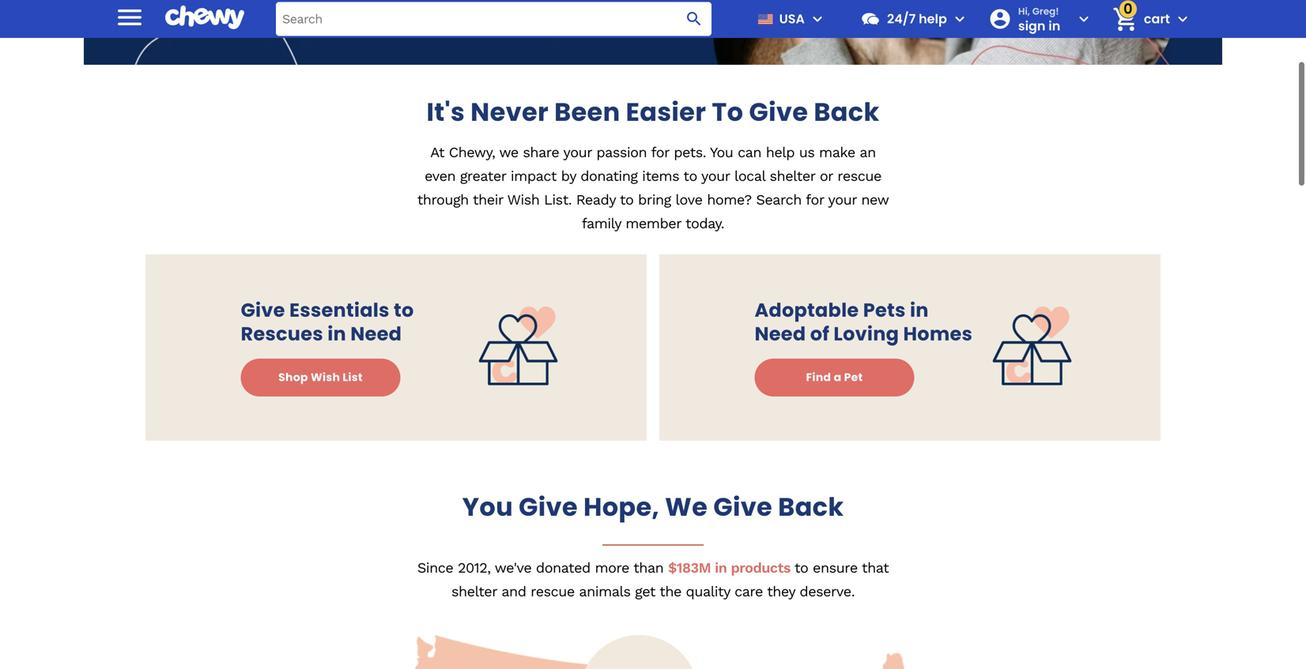 Task type: describe. For each thing, give the bounding box(es) containing it.
hope,
[[584, 490, 659, 525]]

2 vertical spatial your
[[828, 192, 857, 208]]

chewy home image
[[165, 0, 244, 35]]

hi, greg! sign in
[[1018, 5, 1060, 35]]

0 vertical spatial your
[[563, 144, 592, 161]]

help menu image
[[950, 9, 969, 28]]

give inside give essentials to rescues in need
[[241, 297, 285, 324]]

1 vertical spatial back
[[778, 490, 844, 525]]

it's never been easier to give back
[[427, 94, 880, 130]]

1 vertical spatial you
[[462, 490, 513, 525]]

quality
[[686, 584, 730, 601]]

the
[[660, 584, 681, 601]]

need inside adoptable pets in need of loving homes
[[755, 321, 806, 347]]

chewy gives back. helping more people bring love home. join chewy in giving back to your local shelter or rescue by donating items from their wish list or adopting a pet. find a rescue. image
[[84, 0, 1222, 65]]

us
[[799, 144, 815, 161]]

wish inside at chewy, we share your passion for pets. you can help us make an even greater impact by donating items to your local shelter or rescue through their wish list. ready to bring love home? search for your new family member today.
[[507, 192, 540, 208]]

chewy support image
[[860, 9, 881, 29]]

been
[[554, 94, 620, 130]]

to ensure that shelter and rescue animals get the quality care they     deserve.
[[451, 560, 889, 601]]

home?
[[707, 192, 752, 208]]

0 vertical spatial back
[[814, 94, 880, 130]]

in
[[1049, 17, 1060, 35]]

usa button
[[751, 0, 827, 38]]

0 vertical spatial for
[[651, 144, 669, 161]]

items
[[642, 168, 679, 185]]

share
[[523, 144, 559, 161]]

24/7 help
[[887, 10, 947, 28]]

0 horizontal spatial wish
[[311, 370, 340, 385]]

by
[[561, 168, 576, 185]]

Search text field
[[276, 2, 712, 36]]

to down pets. at the top of page
[[683, 168, 697, 185]]

care
[[735, 584, 763, 601]]

menu image
[[808, 9, 827, 28]]

sign
[[1018, 17, 1046, 35]]

greater
[[460, 168, 506, 185]]

essentials
[[289, 297, 390, 324]]

need inside give essentials to rescues in need
[[350, 321, 402, 347]]

give essentials to rescues in need
[[241, 297, 414, 347]]

24/7 help link
[[854, 0, 947, 38]]

in inside give essentials to rescues in need
[[327, 321, 346, 347]]

pets.
[[674, 144, 706, 161]]

even
[[425, 168, 456, 185]]

pet
[[844, 370, 863, 385]]

donating
[[581, 168, 638, 185]]

24/7
[[887, 10, 916, 28]]

loving
[[834, 321, 899, 347]]

at
[[430, 144, 444, 161]]

it's
[[427, 94, 465, 130]]

never
[[471, 94, 549, 130]]

items image
[[1111, 5, 1139, 33]]

find a pet
[[806, 370, 863, 385]]

today.
[[685, 215, 724, 232]]

shelter inside at chewy, we share your passion for pets. you can help us make an even greater impact by donating items to your local shelter or rescue through their wish list. ready to bring love home? search for your new family member today.
[[770, 168, 815, 185]]

than
[[634, 560, 664, 577]]

their
[[473, 192, 503, 208]]

or
[[820, 168, 833, 185]]

1 horizontal spatial for
[[806, 192, 824, 208]]

0 vertical spatial help
[[919, 10, 947, 28]]

find a pet link
[[755, 359, 914, 397]]

donated
[[536, 560, 590, 577]]

deserve.
[[800, 584, 855, 601]]

more
[[595, 560, 629, 577]]

list
[[343, 370, 363, 385]]

in inside adoptable pets in need of loving homes
[[910, 297, 929, 324]]

products
[[731, 560, 791, 577]]

bring
[[638, 192, 671, 208]]

local
[[734, 168, 765, 185]]

list.
[[544, 192, 572, 208]]

passion
[[596, 144, 647, 161]]

rescue inside 'to ensure that shelter and rescue animals get the quality care they     deserve.'
[[531, 584, 575, 601]]

shelter inside 'to ensure that shelter and rescue animals get the quality care they     deserve.'
[[451, 584, 497, 601]]

family
[[582, 215, 621, 232]]

get
[[635, 584, 655, 601]]

an
[[860, 144, 876, 161]]

help inside at chewy, we share your passion for pets. you can help us make an even greater impact by donating items to your local shelter or rescue through their wish list. ready to bring love home? search for your new family member today.
[[766, 144, 795, 161]]

shop wish list
[[278, 370, 363, 385]]

to left bring
[[620, 192, 634, 208]]

and
[[502, 584, 526, 601]]

impact
[[511, 168, 557, 185]]



Task type: locate. For each thing, give the bounding box(es) containing it.
1 vertical spatial wish
[[311, 370, 340, 385]]

you left can
[[710, 144, 733, 161]]

your up "by"
[[563, 144, 592, 161]]

submit search image
[[685, 9, 704, 28]]

1 need from the left
[[350, 321, 402, 347]]

1 horizontal spatial wish
[[507, 192, 540, 208]]

to inside give essentials to rescues in need
[[394, 297, 414, 324]]

1 horizontal spatial need
[[755, 321, 806, 347]]

give right we
[[713, 490, 773, 525]]

1 horizontal spatial help
[[919, 10, 947, 28]]

to
[[683, 168, 697, 185], [620, 192, 634, 208], [394, 297, 414, 324], [795, 560, 808, 577]]

you inside at chewy, we share your passion for pets. you can help us make an even greater impact by donating items to your local shelter or rescue through their wish list. ready to bring love home? search for your new family member today.
[[710, 144, 733, 161]]

we
[[499, 144, 518, 161]]

0 horizontal spatial rescue
[[531, 584, 575, 601]]

1 vertical spatial help
[[766, 144, 795, 161]]

homes
[[903, 321, 973, 347]]

your up the home?
[[701, 168, 730, 185]]

map graphic of continental united states with chewy gives back metrics. image
[[390, 636, 916, 670]]

in up list
[[327, 321, 346, 347]]

rescue down an
[[838, 168, 882, 185]]

through
[[417, 192, 469, 208]]

1 horizontal spatial your
[[701, 168, 730, 185]]

you
[[710, 144, 733, 161], [462, 490, 513, 525]]

wish
[[507, 192, 540, 208], [311, 370, 340, 385]]

1 vertical spatial rescue
[[531, 584, 575, 601]]

ready
[[576, 192, 616, 208]]

2 horizontal spatial in
[[910, 297, 929, 324]]

help left us
[[766, 144, 795, 161]]

0 vertical spatial you
[[710, 144, 733, 161]]

pets
[[863, 297, 906, 324]]

rescue down donated
[[531, 584, 575, 601]]

rescue
[[838, 168, 882, 185], [531, 584, 575, 601]]

1 horizontal spatial you
[[710, 144, 733, 161]]

1 horizontal spatial rescue
[[838, 168, 882, 185]]

you give hope, we give back
[[462, 490, 844, 525]]

need up list
[[350, 321, 402, 347]]

give up us
[[749, 94, 808, 130]]

you up the 2012, on the bottom
[[462, 490, 513, 525]]

Product search field
[[276, 2, 712, 36]]

rescue inside at chewy, we share your passion for pets. you can help us make an even greater impact by donating items to your local shelter or rescue through their wish list. ready to bring love home? search for your new family member today.
[[838, 168, 882, 185]]

for down 'or'
[[806, 192, 824, 208]]

hi,
[[1018, 5, 1030, 18]]

help left help menu icon
[[919, 10, 947, 28]]

account menu image
[[1074, 9, 1093, 28]]

love
[[676, 192, 703, 208]]

2 need from the left
[[755, 321, 806, 347]]

give up donated
[[519, 490, 578, 525]]

shelter down the 2012, on the bottom
[[451, 584, 497, 601]]

wish down impact
[[507, 192, 540, 208]]

0 horizontal spatial you
[[462, 490, 513, 525]]

ensure
[[813, 560, 858, 577]]

1 vertical spatial for
[[806, 192, 824, 208]]

to inside 'to ensure that shelter and rescue animals get the quality care they     deserve.'
[[795, 560, 808, 577]]

at chewy, we share your passion for pets. you can help us make an even greater impact by donating items to your local shelter or rescue through their wish list. ready to bring love home? search for your new family member today.
[[417, 144, 889, 232]]

adoptable pets in need of loving homes
[[755, 297, 973, 347]]

shop
[[278, 370, 308, 385]]

easier
[[626, 94, 706, 130]]

make
[[819, 144, 855, 161]]

shelter up search
[[770, 168, 815, 185]]

1 vertical spatial shelter
[[451, 584, 497, 601]]

2012,
[[458, 560, 491, 577]]

we've
[[495, 560, 532, 577]]

0 vertical spatial wish
[[507, 192, 540, 208]]

1 vertical spatial your
[[701, 168, 730, 185]]

of
[[810, 321, 829, 347]]

rescues
[[241, 321, 323, 347]]

can
[[738, 144, 761, 161]]

greg!
[[1032, 5, 1059, 18]]

in up quality on the right
[[715, 560, 727, 577]]

1 horizontal spatial shelter
[[770, 168, 815, 185]]

they
[[767, 584, 795, 601]]

we
[[665, 490, 708, 525]]

member
[[626, 215, 681, 232]]

for
[[651, 144, 669, 161], [806, 192, 824, 208]]

need left "of"
[[755, 321, 806, 347]]

cart link
[[1106, 0, 1170, 38]]

since
[[417, 560, 453, 577]]

give up shop
[[241, 297, 285, 324]]

to up they
[[795, 560, 808, 577]]

usa
[[779, 10, 805, 28]]

to
[[712, 94, 743, 130]]

0 vertical spatial rescue
[[838, 168, 882, 185]]

0 vertical spatial shelter
[[770, 168, 815, 185]]

0 horizontal spatial need
[[350, 321, 402, 347]]

find
[[806, 370, 831, 385]]

0 horizontal spatial help
[[766, 144, 795, 161]]

menu image
[[114, 1, 145, 33]]

in
[[910, 297, 929, 324], [327, 321, 346, 347], [715, 560, 727, 577]]

1 horizontal spatial in
[[715, 560, 727, 577]]

0 horizontal spatial shelter
[[451, 584, 497, 601]]

0 horizontal spatial in
[[327, 321, 346, 347]]

new
[[861, 192, 889, 208]]

cart menu image
[[1173, 9, 1192, 28]]

back up ensure
[[778, 490, 844, 525]]

back
[[814, 94, 880, 130], [778, 490, 844, 525]]

shelter
[[770, 168, 815, 185], [451, 584, 497, 601]]

animals
[[579, 584, 631, 601]]

search
[[756, 192, 802, 208]]

0 horizontal spatial your
[[563, 144, 592, 161]]

give
[[749, 94, 808, 130], [241, 297, 285, 324], [519, 490, 578, 525], [713, 490, 773, 525]]

to right essentials in the left of the page
[[394, 297, 414, 324]]

that
[[862, 560, 889, 577]]

adoptable
[[755, 297, 859, 324]]

chewy,
[[449, 144, 495, 161]]

0 horizontal spatial for
[[651, 144, 669, 161]]

$183m
[[668, 560, 711, 577]]

cart
[[1144, 10, 1170, 28]]

a
[[834, 370, 842, 385]]

your
[[563, 144, 592, 161], [701, 168, 730, 185], [828, 192, 857, 208]]

your down 'or'
[[828, 192, 857, 208]]

help
[[919, 10, 947, 28], [766, 144, 795, 161]]

shop wish list link
[[241, 359, 400, 397]]

need
[[350, 321, 402, 347], [755, 321, 806, 347]]

2 horizontal spatial your
[[828, 192, 857, 208]]

back up make
[[814, 94, 880, 130]]

since 2012, we've donated more than $183m in products
[[417, 560, 795, 577]]

for up items
[[651, 144, 669, 161]]

in right pets
[[910, 297, 929, 324]]

wish left list
[[311, 370, 340, 385]]



Task type: vqa. For each thing, say whether or not it's contained in the screenshot.
Homes
yes



